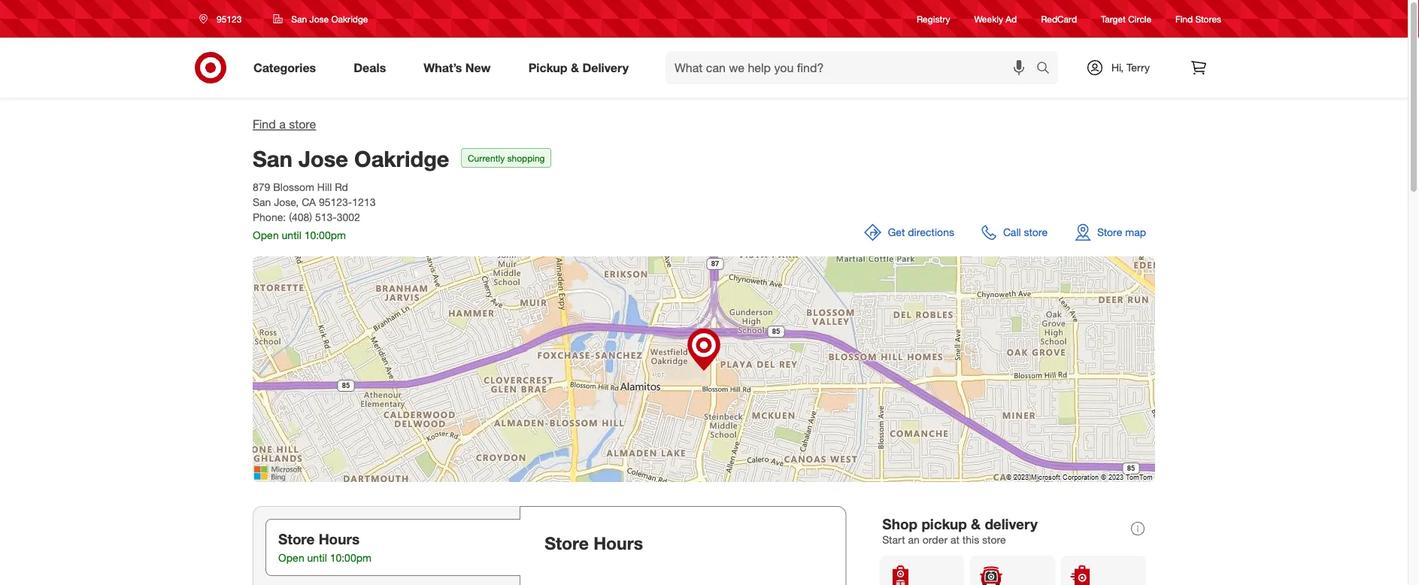 Task type: vqa. For each thing, say whether or not it's contained in the screenshot.
to
no



Task type: describe. For each thing, give the bounding box(es) containing it.
95123
[[217, 13, 242, 24]]

rd
[[335, 181, 348, 194]]

1 vertical spatial san
[[253, 145, 293, 172]]

store for store hours
[[545, 533, 589, 554]]

pickup & delivery
[[529, 60, 629, 75]]

deals
[[354, 60, 386, 75]]

search button
[[1030, 51, 1066, 87]]

store hours open until 10:00pm
[[278, 530, 372, 565]]

this
[[963, 533, 979, 546]]

find for find stores
[[1176, 13, 1193, 24]]

get
[[888, 226, 905, 239]]

open inside store hours open until 10:00pm
[[278, 552, 304, 565]]

weekly
[[974, 13, 1003, 24]]

store inside button
[[1024, 226, 1048, 239]]

deals link
[[341, 51, 405, 84]]

find a store link
[[253, 117, 316, 132]]

513-
[[315, 211, 337, 224]]

1 vertical spatial jose
[[299, 145, 348, 172]]

jose inside dropdown button
[[310, 13, 329, 24]]

get directions
[[888, 226, 954, 239]]

until inside 879 blossom hill rd san jose, ca 95123-1213 phone: (408) 513-3002 open until 10:00pm
[[282, 229, 301, 242]]

new
[[466, 60, 491, 75]]

jose,
[[274, 196, 299, 209]]

shop pickup & delivery start an order at this store
[[883, 515, 1038, 546]]

find stores link
[[1176, 12, 1222, 25]]

10:00pm inside 879 blossom hill rd san jose, ca 95123-1213 phone: (408) 513-3002 open until 10:00pm
[[304, 229, 346, 242]]

san inside 879 blossom hill rd san jose, ca 95123-1213 phone: (408) 513-3002 open until 10:00pm
[[253, 196, 271, 209]]

stores
[[1196, 13, 1222, 24]]

10:00pm inside store hours open until 10:00pm
[[330, 552, 372, 565]]

ca
[[302, 196, 316, 209]]

redcard
[[1041, 13, 1077, 24]]

directions
[[908, 226, 954, 239]]

What can we help you find? suggestions appear below search field
[[666, 51, 1040, 84]]

pickup
[[922, 515, 967, 533]]

get directions link
[[855, 214, 963, 251]]

open inside 879 blossom hill rd san jose, ca 95123-1213 phone: (408) 513-3002 open until 10:00pm
[[253, 229, 279, 242]]

redcard link
[[1041, 12, 1077, 25]]

san jose oakridge inside dropdown button
[[291, 13, 368, 24]]

0 horizontal spatial store
[[289, 117, 316, 132]]

(408)
[[289, 211, 312, 224]]

blossom
[[273, 181, 314, 194]]

3002
[[337, 211, 360, 224]]

hours for store hours open until 10:00pm
[[319, 530, 360, 548]]

terry
[[1127, 61, 1150, 74]]

879
[[253, 181, 270, 194]]

shop
[[883, 515, 918, 533]]

879 blossom hill rd san jose, ca 95123-1213 phone: (408) 513-3002 open until 10:00pm
[[253, 181, 376, 242]]

circle
[[1128, 13, 1152, 24]]

call
[[1003, 226, 1021, 239]]

delivery
[[985, 515, 1038, 533]]

order
[[923, 533, 948, 546]]

find a store
[[253, 117, 316, 132]]

find stores
[[1176, 13, 1222, 24]]

categories link
[[241, 51, 335, 84]]

95123-
[[319, 196, 352, 209]]

store capabilities with hours, vertical tabs tab list
[[253, 506, 521, 585]]

1 vertical spatial oakridge
[[354, 145, 449, 172]]

hours for store hours
[[594, 533, 643, 554]]



Task type: locate. For each thing, give the bounding box(es) containing it.
store map button
[[1066, 214, 1155, 251]]

0 vertical spatial &
[[571, 60, 579, 75]]

0 vertical spatial find
[[1176, 13, 1193, 24]]

store for store hours open until 10:00pm
[[278, 530, 315, 548]]

until
[[282, 229, 301, 242], [307, 552, 327, 565]]

san up categories link
[[291, 13, 307, 24]]

find
[[1176, 13, 1193, 24], [253, 117, 276, 132]]

1 vertical spatial &
[[971, 515, 981, 533]]

store map
[[1098, 226, 1146, 239]]

san inside dropdown button
[[291, 13, 307, 24]]

map
[[1125, 226, 1146, 239]]

1 vertical spatial 10:00pm
[[330, 552, 372, 565]]

0 vertical spatial san jose oakridge
[[291, 13, 368, 24]]

store inside button
[[1098, 226, 1123, 239]]

san jose oakridge map image
[[253, 257, 1155, 482]]

hi, terry
[[1112, 61, 1150, 74]]

store for store map
[[1098, 226, 1123, 239]]

&
[[571, 60, 579, 75], [971, 515, 981, 533]]

0 horizontal spatial hours
[[319, 530, 360, 548]]

store right call
[[1024, 226, 1048, 239]]

0 vertical spatial until
[[282, 229, 301, 242]]

0 vertical spatial jose
[[310, 13, 329, 24]]

0 horizontal spatial &
[[571, 60, 579, 75]]

store inside store hours open until 10:00pm
[[278, 530, 315, 548]]

jose up categories link
[[310, 13, 329, 24]]

1 vertical spatial san jose oakridge
[[253, 145, 449, 172]]

until inside store hours open until 10:00pm
[[307, 552, 327, 565]]

1 horizontal spatial &
[[971, 515, 981, 533]]

find left a
[[253, 117, 276, 132]]

an
[[908, 533, 920, 546]]

95123 button
[[190, 5, 258, 32]]

1 horizontal spatial hours
[[594, 533, 643, 554]]

0 horizontal spatial find
[[253, 117, 276, 132]]

currently shopping
[[468, 152, 545, 163]]

2 vertical spatial store
[[982, 533, 1006, 546]]

categories
[[253, 60, 316, 75]]

san up 879
[[253, 145, 293, 172]]

1213
[[352, 196, 376, 209]]

store
[[1098, 226, 1123, 239], [278, 530, 315, 548], [545, 533, 589, 554]]

phone:
[[253, 211, 286, 224]]

0 vertical spatial open
[[253, 229, 279, 242]]

0 vertical spatial 10:00pm
[[304, 229, 346, 242]]

call store
[[1003, 226, 1048, 239]]

hours
[[319, 530, 360, 548], [594, 533, 643, 554]]

registry
[[917, 13, 950, 24]]

find left the stores
[[1176, 13, 1193, 24]]

& up this
[[971, 515, 981, 533]]

jose
[[310, 13, 329, 24], [299, 145, 348, 172]]

san
[[291, 13, 307, 24], [253, 145, 293, 172], [253, 196, 271, 209]]

what's new
[[424, 60, 491, 75]]

san jose oakridge up deals
[[291, 13, 368, 24]]

delivery
[[583, 60, 629, 75]]

hi,
[[1112, 61, 1124, 74]]

hours inside store hours open until 10:00pm
[[319, 530, 360, 548]]

pickup & delivery link
[[516, 51, 648, 84]]

oakridge inside san jose oakridge dropdown button
[[331, 13, 368, 24]]

hill
[[317, 181, 332, 194]]

1 horizontal spatial until
[[307, 552, 327, 565]]

jose up 'hill'
[[299, 145, 348, 172]]

oakridge
[[331, 13, 368, 24], [354, 145, 449, 172]]

store right this
[[982, 533, 1006, 546]]

shopping
[[507, 152, 545, 163]]

1 horizontal spatial store
[[545, 533, 589, 554]]

1 vertical spatial until
[[307, 552, 327, 565]]

store
[[289, 117, 316, 132], [1024, 226, 1048, 239], [982, 533, 1006, 546]]

find for find a store
[[253, 117, 276, 132]]

oakridge up deals
[[331, 13, 368, 24]]

target circle
[[1101, 13, 1152, 24]]

store hours
[[545, 533, 643, 554]]

2 horizontal spatial store
[[1098, 226, 1123, 239]]

1 vertical spatial open
[[278, 552, 304, 565]]

0 vertical spatial oakridge
[[331, 13, 368, 24]]

& right pickup
[[571, 60, 579, 75]]

weekly ad link
[[974, 12, 1017, 25]]

1 vertical spatial store
[[1024, 226, 1048, 239]]

target
[[1101, 13, 1126, 24]]

san jose oakridge up rd
[[253, 145, 449, 172]]

1 horizontal spatial find
[[1176, 13, 1193, 24]]

1 horizontal spatial store
[[982, 533, 1006, 546]]

0 horizontal spatial until
[[282, 229, 301, 242]]

1 vertical spatial find
[[253, 117, 276, 132]]

currently
[[468, 152, 505, 163]]

open
[[253, 229, 279, 242], [278, 552, 304, 565]]

10:00pm
[[304, 229, 346, 242], [330, 552, 372, 565]]

start
[[883, 533, 905, 546]]

0 horizontal spatial store
[[278, 530, 315, 548]]

2 horizontal spatial store
[[1024, 226, 1048, 239]]

0 vertical spatial store
[[289, 117, 316, 132]]

at
[[951, 533, 960, 546]]

store inside shop pickup & delivery start an order at this store
[[982, 533, 1006, 546]]

registry link
[[917, 12, 950, 25]]

2 vertical spatial san
[[253, 196, 271, 209]]

san jose oakridge button
[[264, 5, 378, 32]]

ad
[[1006, 13, 1017, 24]]

san jose oakridge
[[291, 13, 368, 24], [253, 145, 449, 172]]

call store button
[[973, 214, 1057, 251]]

a
[[279, 117, 286, 132]]

store right a
[[289, 117, 316, 132]]

search
[[1030, 62, 1066, 76]]

what's new link
[[411, 51, 510, 84]]

oakridge up 1213
[[354, 145, 449, 172]]

pickup
[[529, 60, 568, 75]]

& inside shop pickup & delivery start an order at this store
[[971, 515, 981, 533]]

what's
[[424, 60, 462, 75]]

target circle link
[[1101, 12, 1152, 25]]

san down 879
[[253, 196, 271, 209]]

weekly ad
[[974, 13, 1017, 24]]

0 vertical spatial san
[[291, 13, 307, 24]]



